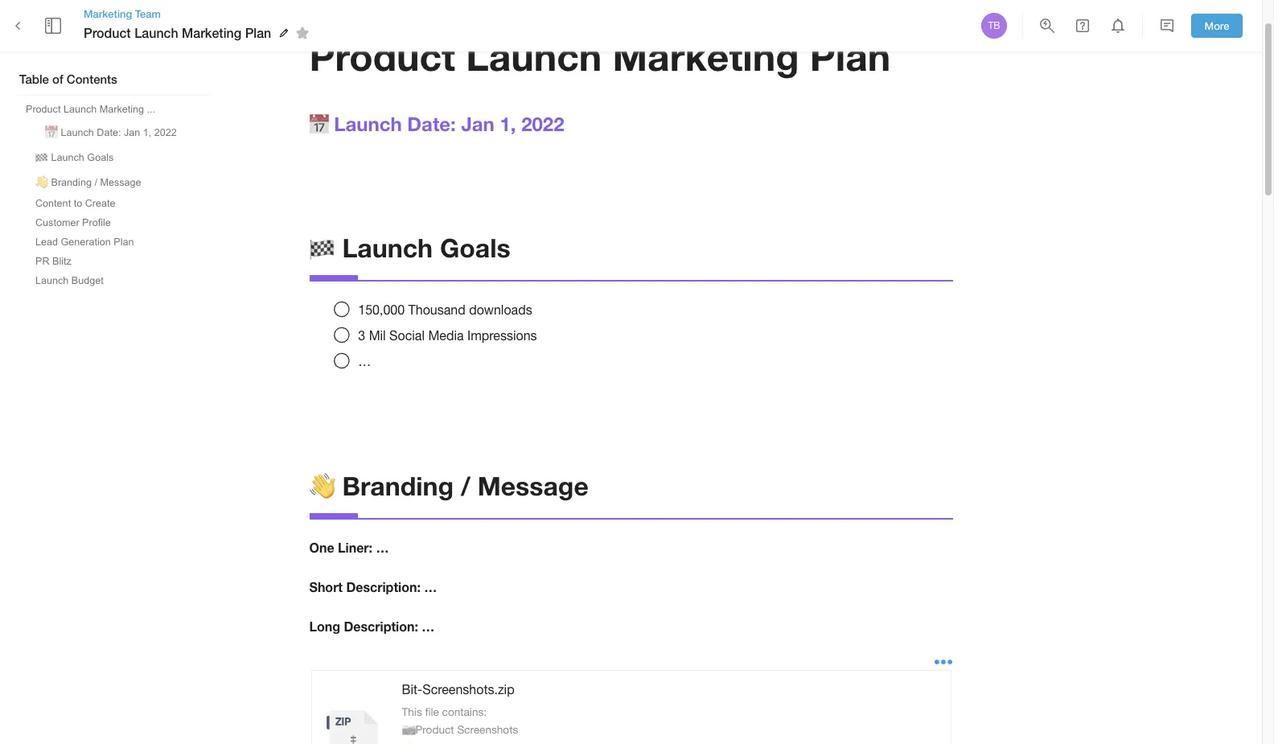 Task type: vqa. For each thing, say whether or not it's contained in the screenshot.
the right 'Goals'
yes



Task type: describe. For each thing, give the bounding box(es) containing it.
content
[[35, 198, 71, 209]]

150,000
[[358, 303, 405, 317]]

to
[[74, 198, 82, 209]]

social
[[390, 328, 425, 343]]

contents
[[67, 72, 117, 86]]

this file contains: 📷product screenshots ⭐️logos / ico
[[402, 706, 518, 744]]

1 vertical spatial 👋
[[309, 471, 335, 502]]

generation
[[61, 237, 111, 248]]

1 horizontal spatial date:
[[407, 112, 456, 135]]

📅 launch date: jan 1, 2022 inside button
[[45, 127, 177, 138]]

tb button
[[979, 10, 1010, 41]]

short description: …
[[309, 580, 437, 595]]

one
[[309, 540, 334, 556]]

media
[[428, 328, 464, 343]]

1, inside button
[[143, 127, 152, 138]]

👋 inside button
[[35, 177, 48, 188]]

0 horizontal spatial product launch marketing plan
[[84, 25, 271, 40]]

⭐️logos
[[402, 742, 446, 744]]

branding inside button
[[51, 177, 92, 188]]

marketing team
[[84, 7, 161, 20]]

team
[[135, 7, 161, 20]]

1 horizontal spatial product
[[84, 25, 131, 40]]

jan inside button
[[124, 127, 140, 138]]

/ inside button
[[95, 177, 97, 188]]

profile
[[82, 217, 111, 229]]

1 horizontal spatial plan
[[245, 25, 271, 40]]

1 horizontal spatial 📅
[[309, 112, 329, 135]]

create
[[85, 198, 115, 209]]

liner:
[[338, 540, 373, 556]]

pr
[[35, 256, 50, 267]]

product launch marketing ...
[[26, 104, 155, 115]]

2 horizontal spatial plan
[[810, 33, 891, 79]]

… down 3
[[358, 354, 371, 368]]

product inside button
[[26, 104, 61, 115]]

blitz
[[52, 256, 71, 267]]

1 horizontal spatial branding
[[342, 471, 454, 502]]

short
[[309, 580, 343, 595]]

1 horizontal spatial jan
[[461, 112, 495, 135]]

bit-screenshots.zip
[[402, 682, 515, 697]]

pr blitz button
[[29, 253, 78, 270]]

2022 inside button
[[154, 127, 177, 138]]

📅 inside button
[[45, 127, 58, 138]]

1 horizontal spatial 🏁
[[309, 232, 335, 263]]

description: for short
[[346, 580, 421, 595]]

product launch marketing ... button
[[19, 101, 162, 118]]

more button
[[1192, 13, 1243, 38]]

1 horizontal spatial 1,
[[500, 112, 516, 135]]

contains:
[[442, 706, 487, 718]]

/ inside this file contains: 📷product screenshots ⭐️logos / ico
[[449, 742, 453, 744]]

thousand
[[408, 303, 466, 317]]

impressions
[[468, 328, 537, 343]]



Task type: locate. For each thing, give the bounding box(es) containing it.
0 horizontal spatial message
[[100, 177, 141, 188]]

… for short description: …
[[424, 580, 437, 595]]

📅 launch date: jan 1, 2022 button
[[39, 120, 183, 143]]

plan inside content to create customer profile lead generation plan pr blitz launch budget
[[114, 237, 134, 248]]

0 vertical spatial 👋 branding / message
[[35, 177, 141, 188]]

...
[[147, 104, 155, 115]]

2 horizontal spatial product
[[309, 33, 455, 79]]

🏁
[[35, 152, 48, 163], [309, 232, 335, 263]]

🏁 launch goals inside button
[[35, 152, 114, 163]]

… for one liner: …
[[376, 540, 389, 556]]

goals inside button
[[87, 152, 114, 163]]

1 vertical spatial 🏁
[[309, 232, 335, 263]]

0 vertical spatial /
[[95, 177, 97, 188]]

0 horizontal spatial 2022
[[154, 127, 177, 138]]

… for long description: …
[[422, 619, 435, 634]]

0 horizontal spatial 👋 branding / message
[[35, 177, 141, 188]]

🏁 inside button
[[35, 152, 48, 163]]

date: inside button
[[97, 127, 121, 138]]

0 vertical spatial 🏁
[[35, 152, 48, 163]]

2022
[[522, 112, 565, 135], [154, 127, 177, 138]]

message inside button
[[100, 177, 141, 188]]

1 horizontal spatial message
[[478, 471, 589, 502]]

🏁 launch goals up the 👋 branding / message button
[[35, 152, 114, 163]]

0 horizontal spatial 👋
[[35, 177, 48, 188]]

long description: …
[[309, 619, 435, 634]]

🏁 launch goals button
[[29, 145, 120, 168]]

… up long description: …
[[424, 580, 437, 595]]

📅 launch date: jan 1, 2022
[[309, 112, 565, 135], [45, 127, 177, 138]]

👋 branding / message inside button
[[35, 177, 141, 188]]

customer profile button
[[29, 214, 117, 232]]

customer
[[35, 217, 79, 229]]

0 horizontal spatial 1,
[[143, 127, 152, 138]]

marketing inside product launch marketing ... button
[[100, 104, 144, 115]]

marketing team link
[[84, 6, 315, 21]]

👋 up the "content"
[[35, 177, 48, 188]]

👋 branding / message
[[35, 177, 141, 188], [309, 471, 589, 502]]

/
[[95, 177, 97, 188], [461, 471, 471, 502], [449, 742, 453, 744]]

2 vertical spatial /
[[449, 742, 453, 744]]

of
[[52, 72, 63, 86]]

lead generation plan button
[[29, 233, 141, 251]]

0 horizontal spatial 🏁
[[35, 152, 48, 163]]

150,000 thousand downloads
[[358, 303, 532, 317]]

bit-
[[402, 682, 423, 697]]

launch
[[134, 25, 178, 40], [466, 33, 602, 79], [64, 104, 97, 115], [334, 112, 402, 135], [61, 127, 94, 138], [51, 152, 84, 163], [342, 232, 433, 263], [35, 275, 69, 286]]

screenshots
[[457, 724, 518, 736]]

1 horizontal spatial goals
[[440, 232, 511, 263]]

1 horizontal spatial 📅 launch date: jan 1, 2022
[[309, 112, 565, 135]]

0 vertical spatial description:
[[346, 580, 421, 595]]

branding up content to create button
[[51, 177, 92, 188]]

long
[[309, 619, 340, 634]]

tb
[[989, 20, 1001, 31]]

0 horizontal spatial 🏁 launch goals
[[35, 152, 114, 163]]

0 vertical spatial 👋
[[35, 177, 48, 188]]

0 horizontal spatial 📅
[[45, 127, 58, 138]]

1 vertical spatial message
[[478, 471, 589, 502]]

… up the bit-
[[422, 619, 435, 634]]

1 vertical spatial goals
[[440, 232, 511, 263]]

0 horizontal spatial product
[[26, 104, 61, 115]]

file
[[425, 706, 439, 718]]

📷product
[[402, 724, 454, 736]]

1 horizontal spatial 👋
[[309, 471, 335, 502]]

description: up long description: …
[[346, 580, 421, 595]]

0 vertical spatial goals
[[87, 152, 114, 163]]

this
[[402, 706, 422, 718]]

1 horizontal spatial product launch marketing plan
[[309, 33, 891, 79]]

1 horizontal spatial 👋 branding / message
[[309, 471, 589, 502]]

table of contents
[[19, 72, 117, 86]]

0 horizontal spatial goals
[[87, 152, 114, 163]]

0 horizontal spatial jan
[[124, 127, 140, 138]]

3 mil social media impressions
[[358, 328, 537, 343]]

table
[[19, 72, 49, 86]]

1 horizontal spatial 🏁 launch goals
[[309, 232, 511, 263]]

0 horizontal spatial 📅 launch date: jan 1, 2022
[[45, 127, 177, 138]]

0 vertical spatial branding
[[51, 177, 92, 188]]

screenshots.zip
[[423, 682, 515, 697]]

1,
[[500, 112, 516, 135], [143, 127, 152, 138]]

jan
[[461, 112, 495, 135], [124, 127, 140, 138]]

1 vertical spatial 👋 branding / message
[[309, 471, 589, 502]]

branding up liner:
[[342, 471, 454, 502]]

0 horizontal spatial /
[[95, 177, 97, 188]]

product
[[84, 25, 131, 40], [309, 33, 455, 79], [26, 104, 61, 115]]

0 horizontal spatial branding
[[51, 177, 92, 188]]

📅
[[309, 112, 329, 135], [45, 127, 58, 138]]

lead
[[35, 237, 58, 248]]

budget
[[71, 275, 104, 286]]

🏁 launch goals
[[35, 152, 114, 163], [309, 232, 511, 263]]

launch inside content to create customer profile lead generation plan pr blitz launch budget
[[35, 275, 69, 286]]

goals
[[87, 152, 114, 163], [440, 232, 511, 263]]

3
[[358, 328, 366, 343]]

mil
[[369, 328, 386, 343]]

plan
[[245, 25, 271, 40], [810, 33, 891, 79], [114, 237, 134, 248]]

product launch marketing plan
[[84, 25, 271, 40], [309, 33, 891, 79]]

marketing
[[84, 7, 132, 20], [182, 25, 242, 40], [613, 33, 800, 79], [100, 104, 144, 115]]

🏁 launch goals up thousand
[[309, 232, 511, 263]]

1 vertical spatial 🏁 launch goals
[[309, 232, 511, 263]]

launch budget button
[[29, 272, 110, 290]]

date:
[[407, 112, 456, 135], [97, 127, 121, 138]]

description: down short description: …
[[344, 619, 418, 634]]

marketing inside marketing team 'link'
[[84, 7, 132, 20]]

message
[[100, 177, 141, 188], [478, 471, 589, 502]]

1 vertical spatial description:
[[344, 619, 418, 634]]

description:
[[346, 580, 421, 595], [344, 619, 418, 634]]

0 horizontal spatial date:
[[97, 127, 121, 138]]

description: for long
[[344, 619, 418, 634]]

0 vertical spatial 🏁 launch goals
[[35, 152, 114, 163]]

👋
[[35, 177, 48, 188], [309, 471, 335, 502]]

goals up the 👋 branding / message button
[[87, 152, 114, 163]]

… right liner:
[[376, 540, 389, 556]]

1 vertical spatial branding
[[342, 471, 454, 502]]

downloads
[[469, 303, 532, 317]]

content to create customer profile lead generation plan pr blitz launch budget
[[35, 198, 134, 286]]

2 horizontal spatial /
[[461, 471, 471, 502]]

1 horizontal spatial 2022
[[522, 112, 565, 135]]

goals up downloads
[[440, 232, 511, 263]]

0 vertical spatial message
[[100, 177, 141, 188]]

1 vertical spatial /
[[461, 471, 471, 502]]

👋 up the one
[[309, 471, 335, 502]]

1 horizontal spatial /
[[449, 742, 453, 744]]

one liner: …
[[309, 540, 389, 556]]

branding
[[51, 177, 92, 188], [342, 471, 454, 502]]

…
[[358, 354, 371, 368], [376, 540, 389, 556], [424, 580, 437, 595], [422, 619, 435, 634]]

more
[[1205, 19, 1230, 32]]

content to create button
[[29, 195, 122, 212]]

0 horizontal spatial plan
[[114, 237, 134, 248]]

👋 branding / message button
[[29, 170, 148, 193]]



